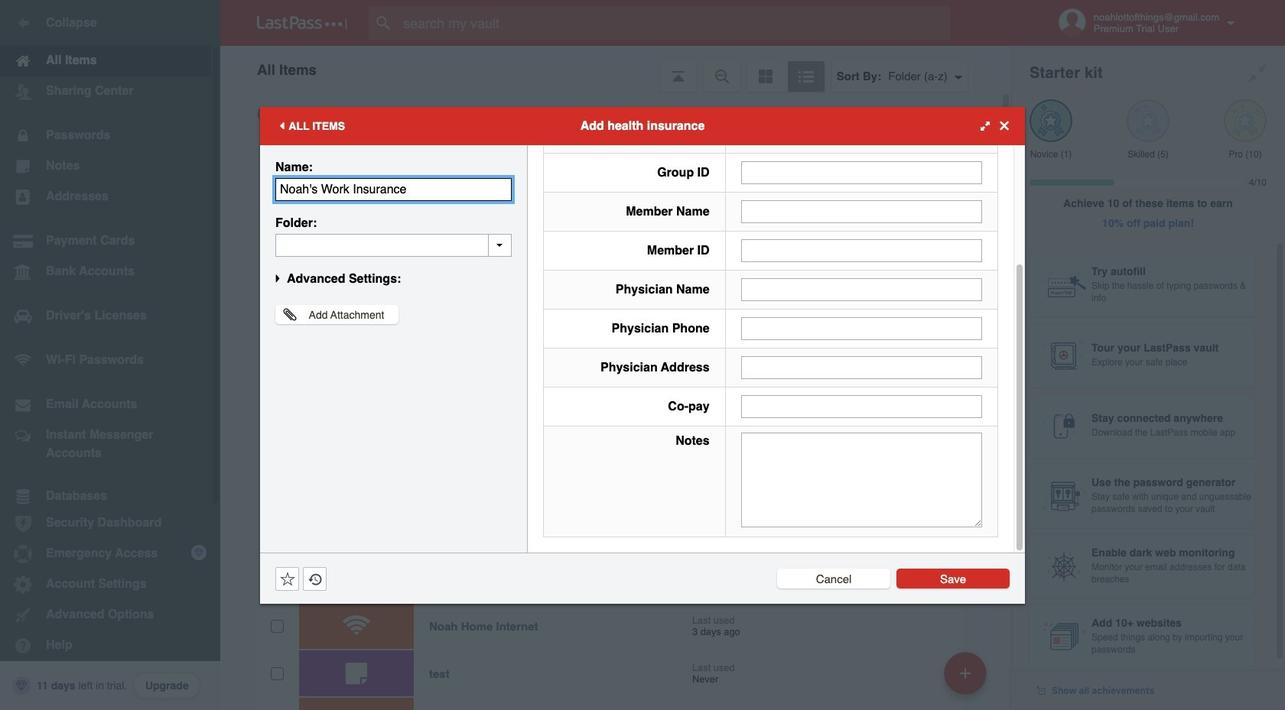 Task type: describe. For each thing, give the bounding box(es) containing it.
main navigation navigation
[[0, 0, 220, 711]]

lastpass image
[[257, 16, 347, 30]]

new item image
[[960, 668, 971, 679]]



Task type: locate. For each thing, give the bounding box(es) containing it.
vault options navigation
[[220, 46, 1012, 92]]

search my vault text field
[[369, 6, 980, 40]]

dialog
[[260, 0, 1025, 604]]

new item navigation
[[939, 648, 996, 711]]

Search search field
[[369, 6, 980, 40]]

None text field
[[275, 178, 512, 201], [275, 234, 512, 257], [741, 278, 983, 301], [741, 317, 983, 340], [741, 356, 983, 379], [275, 178, 512, 201], [275, 234, 512, 257], [741, 278, 983, 301], [741, 317, 983, 340], [741, 356, 983, 379]]

None text field
[[741, 161, 983, 184], [741, 200, 983, 223], [741, 239, 983, 262], [741, 395, 983, 418], [741, 433, 983, 528], [741, 161, 983, 184], [741, 200, 983, 223], [741, 239, 983, 262], [741, 395, 983, 418], [741, 433, 983, 528]]



